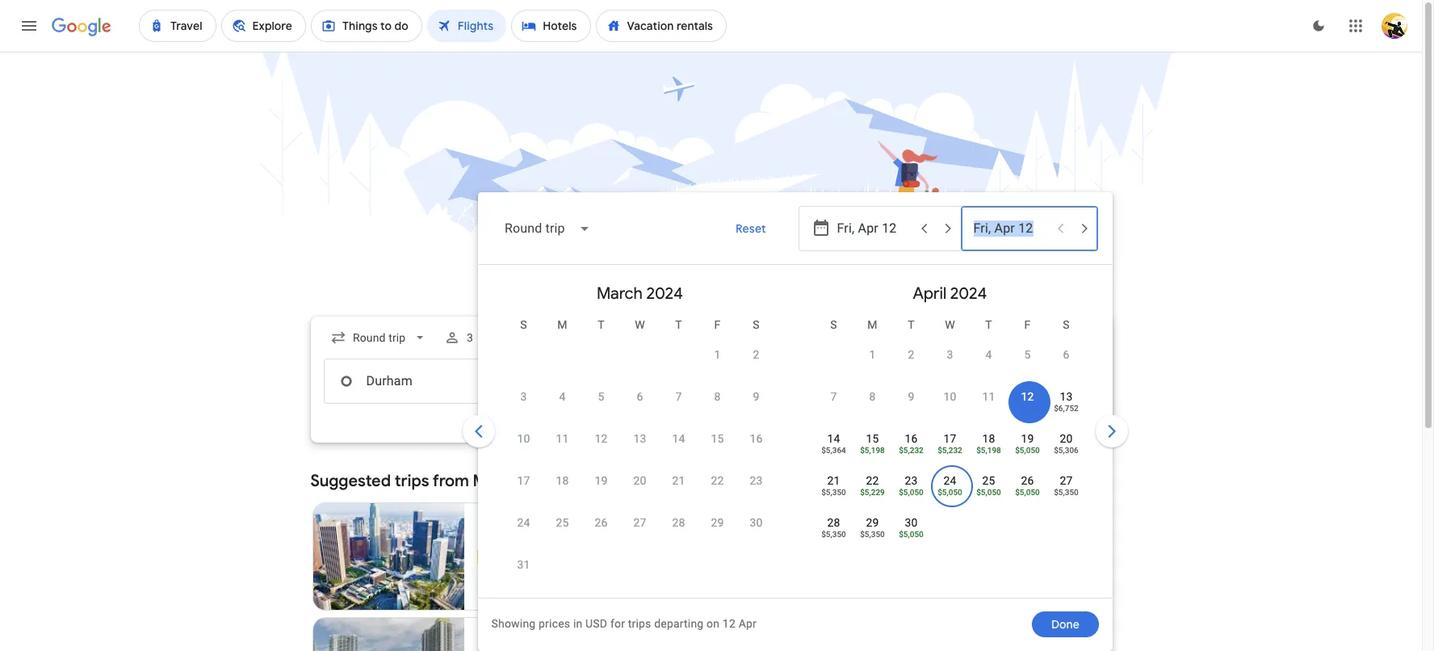 Task type: locate. For each thing, give the bounding box(es) containing it.
grid
[[485, 271, 1106, 608]]

1 23 from the left
[[750, 474, 763, 487]]

april 2024 row group
[[795, 271, 1106, 591]]

13 for 13 $6,752
[[1060, 390, 1073, 403]]

usd
[[586, 617, 608, 630]]

0 horizontal spatial 2024
[[647, 284, 683, 304]]

1 vertical spatial 20
[[634, 474, 647, 487]]

26 for 26
[[595, 516, 608, 529]]

18 right the sun, mar 17 element
[[556, 474, 569, 487]]

24
[[944, 474, 957, 487], [517, 516, 530, 529]]

1 horizontal spatial , 5198 us dollars element
[[977, 446, 1002, 455]]

27 for 27
[[634, 516, 647, 529]]

8 for fri, mar 8 element
[[715, 390, 721, 403]]

s up sat, apr 6 element
[[1063, 318, 1070, 331]]

11 inside march 2024 row group
[[556, 432, 569, 445]]

1 horizontal spatial $5,198
[[977, 446, 1002, 455]]

f up fri, mar 1 element
[[715, 318, 721, 331]]

sat, apr 20 element
[[1060, 431, 1073, 447]]

29 inside 29 button
[[711, 516, 724, 529]]

4 for mon, mar 4 element
[[559, 390, 566, 403]]

1 vertical spatial 3
[[947, 348, 954, 361]]

1 button up mon, apr 8 "element"
[[854, 347, 892, 385]]

0 horizontal spatial w
[[635, 318, 645, 331]]

wed, apr 3 element
[[947, 347, 954, 363]]

1 , 5198 us dollars element from the left
[[861, 446, 885, 455]]

1 t from the left
[[598, 318, 605, 331]]

7 for thu, mar 7 element
[[676, 390, 682, 403]]

3 inside march 2024 row group
[[521, 390, 527, 403]]

1 vertical spatial 10 button
[[505, 431, 543, 469]]

tue, mar 12 element
[[595, 431, 608, 447]]

, 5198 us dollars element
[[861, 446, 885, 455], [977, 446, 1002, 455]]

, 5232 us dollars element for 16
[[899, 446, 924, 455]]

1 horizontal spatial 29
[[866, 516, 879, 529]]

16 right mon, apr 15 element
[[905, 432, 918, 445]]

f inside march 2024 row group
[[715, 318, 721, 331]]

1 horizontal spatial 21
[[828, 474, 841, 487]]

12 button
[[1009, 389, 1047, 427], [582, 431, 621, 469]]

0 horizontal spatial 6 button
[[621, 389, 660, 427]]

2 inside march 2024 row group
[[753, 348, 760, 361]]

1 vertical spatial 6
[[637, 390, 643, 403]]

1 1 button from the left
[[698, 347, 737, 385]]

3 s from the left
[[831, 318, 838, 331]]

sun, mar 3 element
[[521, 389, 527, 405]]

w up wed, apr 3 element
[[945, 318, 956, 331]]

2 button
[[737, 347, 776, 385], [892, 347, 931, 385]]

0 horizontal spatial 2
[[753, 348, 760, 361]]

16 inside 16 $5,232
[[905, 432, 918, 445]]

sun, mar 17 element
[[517, 473, 530, 489]]

8 button up mon, apr 15 element
[[854, 389, 892, 427]]

23 down 16 button
[[750, 474, 763, 487]]

0 vertical spatial 25
[[983, 474, 996, 487]]

m up the mon, apr 1 element
[[868, 318, 878, 331]]

, 5350 us dollars element for 29
[[861, 530, 885, 539]]

11 for the thu, apr 11 element
[[983, 390, 996, 403]]

row containing 28
[[815, 507, 931, 553]]

17 right 'tue, apr 16' element
[[944, 432, 957, 445]]

none text field inside flight search box
[[324, 359, 551, 404]]

5 for the fri, apr 5 "element"
[[1025, 348, 1031, 361]]

row
[[698, 333, 776, 385], [854, 333, 1086, 385], [505, 381, 776, 427], [815, 381, 1086, 427], [505, 423, 776, 469], [815, 423, 1086, 469], [505, 465, 776, 511], [815, 465, 1086, 511], [505, 507, 776, 553], [815, 507, 931, 553]]

13 inside 13 $6,752
[[1060, 390, 1073, 403]]

17
[[944, 432, 957, 445], [517, 474, 530, 487]]

suggested
[[311, 471, 391, 491]]

1 button
[[698, 347, 737, 385], [854, 347, 892, 385]]

0 horizontal spatial 1 button
[[698, 347, 737, 385]]

4 left the fri, apr 5 "element"
[[986, 348, 992, 361]]

7 inside march 2024 row group
[[676, 390, 682, 403]]

6 right the fri, apr 5 "element"
[[1064, 348, 1070, 361]]

6 inside row
[[637, 390, 643, 403]]

11 button up "thu, apr 18" "element"
[[970, 389, 1009, 427]]

6
[[1064, 348, 1070, 361], [637, 390, 643, 403]]

2024 right "march"
[[647, 284, 683, 304]]

0 vertical spatial 11 button
[[970, 389, 1009, 427]]

2 inside april 2024 row group
[[908, 348, 915, 361]]

$5,050 for 24
[[938, 488, 963, 497]]

$5,232 up wed, apr 24 element
[[938, 446, 963, 455]]

20 up , 5306 us dollars element
[[1060, 432, 1073, 445]]

$5,050 for 25
[[977, 488, 1002, 497]]

1 horizontal spatial 10 button
[[931, 389, 970, 427]]

, 5050 us dollars element for 19
[[1016, 446, 1040, 455]]

1 vertical spatial 5
[[598, 390, 605, 403]]

20 $5,306
[[1054, 432, 1079, 455]]

1 22 from the left
[[711, 474, 724, 487]]

7 button up sun, apr 14 'element'
[[815, 389, 854, 427]]

21
[[672, 474, 686, 487], [828, 474, 841, 487]]

12 right the thu, apr 11 element
[[1021, 390, 1035, 403]]

5 inside march 2024 row group
[[598, 390, 605, 403]]

16 $5,232
[[899, 432, 924, 455]]

1 for march 2024
[[715, 348, 721, 361]]

0 horizontal spatial 28
[[672, 516, 686, 529]]

2 9 from the left
[[908, 390, 915, 403]]

24 down 17 $5,232
[[944, 474, 957, 487]]

$5,198 up mon, apr 22 element
[[861, 446, 885, 455]]

24 $5,050
[[938, 474, 963, 497]]

$5,350 for 21
[[822, 488, 846, 497]]

1 28 from the left
[[672, 516, 686, 529]]

2 horizontal spatial 3
[[947, 348, 954, 361]]

1 horizontal spatial 3 button
[[931, 347, 970, 385]]

1 inside april 2024 row group
[[870, 348, 876, 361]]

5 right thu, apr 4 "element"
[[1025, 348, 1031, 361]]

mon, mar 25 element
[[556, 515, 569, 531]]

10 button up the sun, mar 17 element
[[505, 431, 543, 469]]

1 2 from the left
[[753, 348, 760, 361]]

f for march 2024
[[715, 318, 721, 331]]

on
[[707, 617, 720, 630]]

12 button up fri, apr 19 element
[[1009, 389, 1047, 427]]

10 inside march 2024 row group
[[517, 432, 530, 445]]

22 button
[[698, 473, 737, 511]]

6 inside april 2024 row group
[[1064, 348, 1070, 361]]

5 button up fri, apr 12, return date. 'element'
[[1009, 347, 1047, 385]]

19 left wed, mar 20 element
[[595, 474, 608, 487]]

18
[[983, 432, 996, 445], [556, 474, 569, 487]]

1 16 from the left
[[750, 432, 763, 445]]

16 right search
[[750, 432, 763, 445]]

30
[[750, 516, 763, 529], [905, 516, 918, 529]]

26 inside 26 $5,050
[[1021, 474, 1035, 487]]

0 vertical spatial 6
[[1064, 348, 1070, 361]]

18 button
[[543, 473, 582, 511]]

sun, mar 10 element
[[517, 431, 530, 447]]

tue, apr 16 element
[[905, 431, 918, 447]]

mon, apr 15 element
[[866, 431, 879, 447]]

29 for 29 $5,350
[[866, 516, 879, 529]]

18 for 18 $5,198
[[983, 432, 996, 445]]

$5,198 for 18
[[977, 446, 1002, 455]]

, 5232 us dollars element up the tue, apr 23 element
[[899, 446, 924, 455]]

7 inside april 2024 row group
[[831, 390, 837, 403]]

0 horizontal spatial 27
[[634, 516, 647, 529]]

9 button
[[737, 389, 776, 427], [892, 389, 931, 427]]

2 2 from the left
[[908, 348, 915, 361]]

sat, apr 6 element
[[1064, 347, 1070, 363]]

grid containing march 2024
[[485, 271, 1106, 608]]

1 29 from the left
[[711, 516, 724, 529]]

0 horizontal spatial 7 button
[[660, 389, 698, 427]]

17 inside 17 $5,232
[[944, 432, 957, 445]]

2 21 from the left
[[828, 474, 841, 487]]

1 30 from the left
[[750, 516, 763, 529]]

2 1 button from the left
[[854, 347, 892, 385]]

0 horizontal spatial 29
[[711, 516, 724, 529]]

1 vertical spatial 10
[[517, 432, 530, 445]]

0 vertical spatial 26
[[1021, 474, 1035, 487]]

grid inside flight search box
[[485, 271, 1106, 608]]

28 inside '28 $5,350'
[[828, 516, 841, 529]]

sat, mar 23 element
[[750, 473, 763, 489]]

$5,350 for 28
[[822, 530, 846, 539]]

s up sat, mar 2 element
[[753, 318, 760, 331]]

1 , 5232 us dollars element from the left
[[899, 446, 924, 455]]

row containing 24
[[505, 507, 776, 553]]

los
[[478, 516, 499, 532]]

26
[[1021, 474, 1035, 487], [595, 516, 608, 529]]

1 departure text field from the top
[[837, 207, 912, 250]]

1 f from the left
[[715, 318, 721, 331]]

0 vertical spatial 11
[[983, 390, 996, 403]]

1 vertical spatial 19
[[595, 474, 608, 487]]

2 15 from the left
[[866, 432, 879, 445]]

1 horizontal spatial , 5232 us dollars element
[[938, 446, 963, 455]]

m
[[558, 318, 568, 331], [868, 318, 878, 331]]

7
[[676, 390, 682, 403], [831, 390, 837, 403]]

2 button up tue, apr 9 element
[[892, 347, 931, 385]]

10 inside april 2024 row group
[[944, 390, 957, 403]]

2 vertical spatial 3
[[521, 390, 527, 403]]

10 left the thu, apr 11 element
[[944, 390, 957, 403]]

12 button up tue, mar 19 element
[[582, 431, 621, 469]]

fri, mar 22 element
[[711, 473, 724, 489]]

18 $5,198
[[977, 432, 1002, 455]]

12 inside april 2024 row group
[[1021, 390, 1035, 403]]

0 horizontal spatial 11
[[556, 432, 569, 445]]

20 down '13' button
[[634, 474, 647, 487]]

3 t from the left
[[908, 318, 915, 331]]

6 button up the sat, apr 13 'element'
[[1047, 347, 1086, 385]]

25
[[983, 474, 996, 487], [556, 516, 569, 529]]

4 right sun, mar 3 element
[[559, 390, 566, 403]]

1 vertical spatial 13
[[634, 432, 647, 445]]

23 inside 23 $5,050
[[905, 474, 918, 487]]

22 inside button
[[711, 474, 724, 487]]

10 button up wed, apr 17 element
[[931, 389, 970, 427]]

1 horizontal spatial 6 button
[[1047, 347, 1086, 385]]

t up thu, apr 4 "element"
[[986, 318, 993, 331]]

change appearance image
[[1300, 6, 1339, 45]]

8 right sun, apr 7 element on the bottom right
[[870, 390, 876, 403]]

1 8 from the left
[[715, 390, 721, 403]]

0 horizontal spatial , 5232 us dollars element
[[899, 446, 924, 455]]

7 left mon, apr 8 "element"
[[831, 390, 837, 403]]

0 vertical spatial 12 button
[[1009, 389, 1047, 427]]

, 5350 us dollars element
[[822, 488, 846, 497], [1054, 488, 1079, 497], [822, 530, 846, 539], [861, 530, 885, 539]]

17 for 17
[[517, 474, 530, 487]]

1 button up fri, mar 8 element
[[698, 347, 737, 385]]

2 29 from the left
[[866, 516, 879, 529]]

tue, apr 30 element
[[905, 515, 918, 531]]

10 button
[[931, 389, 970, 427], [505, 431, 543, 469]]

m inside row group
[[558, 318, 568, 331]]

29 down $5,229
[[866, 516, 879, 529]]

1 horizontal spatial 4
[[986, 348, 992, 361]]

$6,752
[[1054, 404, 1079, 413]]

, 5232 us dollars element for 17
[[938, 446, 963, 455]]

1 vertical spatial departure text field
[[837, 359, 912, 403]]

None field
[[492, 209, 604, 248], [324, 323, 434, 352], [492, 209, 604, 248], [324, 323, 434, 352]]

1 21 from the left
[[672, 474, 686, 487]]

1 horizontal spatial 4 button
[[970, 347, 1009, 385]]

0 horizontal spatial 8
[[715, 390, 721, 403]]

thu, mar 14 element
[[672, 431, 686, 447]]

Return text field
[[974, 207, 1048, 250], [974, 359, 1048, 403]]

2 9 button from the left
[[892, 389, 931, 427]]

$5,350 for 27
[[1054, 488, 1079, 497]]

20 inside 20 $5,306
[[1060, 432, 1073, 445]]

21 down , 5364 us dollars element
[[828, 474, 841, 487]]

0 horizontal spatial 1
[[715, 348, 721, 361]]

1 horizontal spatial 9 button
[[892, 389, 931, 427]]

5 right mon, mar 4 element
[[598, 390, 605, 403]]

$5,198 up thu, apr 25 element
[[977, 446, 1002, 455]]

6 for sat, apr 6 element
[[1064, 348, 1070, 361]]

1 vertical spatial 18
[[556, 474, 569, 487]]

5 button up tue, mar 12 element at the bottom of the page
[[582, 389, 621, 427]]

1 horizontal spatial 25
[[983, 474, 996, 487]]

27
[[1060, 474, 1073, 487], [634, 516, 647, 529]]

1 horizontal spatial 5 button
[[1009, 347, 1047, 385]]

, 5350 us dollars element for 27
[[1054, 488, 1079, 497]]

11 inside april 2024 row group
[[983, 390, 996, 403]]

12 inside march 2024 row group
[[595, 432, 608, 445]]

1 horizontal spatial 8 button
[[854, 389, 892, 427]]

9
[[753, 390, 760, 403], [908, 390, 915, 403]]

0 vertical spatial 6 button
[[1047, 347, 1086, 385]]

1 horizontal spatial 24
[[944, 474, 957, 487]]

9 right mon, apr 8 "element"
[[908, 390, 915, 403]]

2 button up the sat, mar 9 element
[[737, 347, 776, 385]]

27 button
[[621, 515, 660, 553]]

1 horizontal spatial 7 button
[[815, 389, 854, 427]]

thu, apr 18 element
[[983, 431, 996, 447]]

20
[[1060, 432, 1073, 445], [634, 474, 647, 487]]

$5,198 for 15
[[861, 446, 885, 455]]

2 30 from the left
[[905, 516, 918, 529]]

14 up , 5364 us dollars element
[[828, 432, 841, 445]]

28 inside "button"
[[672, 516, 686, 529]]

9 button up sat, mar 16 element
[[737, 389, 776, 427]]

25 down 18 $5,198
[[983, 474, 996, 487]]

30 inside '30 $5,050'
[[905, 516, 918, 529]]

4 button
[[970, 347, 1009, 385], [543, 389, 582, 427]]

30 for 30 $5,050
[[905, 516, 918, 529]]

, 5198 us dollars element for 15
[[861, 446, 885, 455]]

14 for 14 $5,364
[[828, 432, 841, 445]]

f
[[715, 318, 721, 331], [1025, 318, 1031, 331]]

3 inside april 2024 row group
[[947, 348, 954, 361]]

mon, mar 11 element
[[556, 431, 569, 447]]

1 button for april 2024
[[854, 347, 892, 385]]

14 inside button
[[672, 432, 686, 445]]

0 horizontal spatial 5 button
[[582, 389, 621, 427]]

3 button
[[438, 318, 502, 357]]

15 for 15
[[711, 432, 724, 445]]

29 down 22 button
[[711, 516, 724, 529]]

2 7 button from the left
[[815, 389, 854, 427]]

2 16 from the left
[[905, 432, 918, 445]]

0 vertical spatial 27
[[1060, 474, 1073, 487]]

0 vertical spatial 4 button
[[970, 347, 1009, 385]]

, 5050 us dollars element for 30
[[899, 530, 924, 539]]

21 inside button
[[672, 474, 686, 487]]

15 button
[[698, 431, 737, 469]]

15 for 15 $5,198
[[866, 432, 879, 445]]

10 left mon, mar 11 element on the bottom left of page
[[517, 432, 530, 445]]

thu, apr 4 element
[[986, 347, 992, 363]]

5 inside april 2024 row group
[[1025, 348, 1031, 361]]

0 vertical spatial trips
[[395, 471, 429, 491]]

28 down 21 $5,350 at right bottom
[[828, 516, 841, 529]]

0 horizontal spatial 21
[[672, 474, 686, 487]]

2 28 from the left
[[828, 516, 841, 529]]

16 for 16 $5,232
[[905, 432, 918, 445]]

0 horizontal spatial 12 button
[[582, 431, 621, 469]]

6 button up wed, mar 13 element
[[621, 389, 660, 427]]

t down march 2024
[[676, 318, 682, 331]]

Flight search field
[[298, 192, 1131, 651]]

wed, mar 27 element
[[634, 515, 647, 531]]

1 return text field from the top
[[974, 207, 1048, 250]]

w inside march 2024 row group
[[635, 318, 645, 331]]

0 horizontal spatial 19
[[595, 474, 608, 487]]

1 horizontal spatial 14
[[828, 432, 841, 445]]

22 up , 5229 us dollars element
[[866, 474, 879, 487]]

los angeles dec 2 – 9
[[478, 516, 550, 547]]

1 horizontal spatial 5
[[1025, 348, 1031, 361]]

11 button up mon, mar 18 element
[[543, 431, 582, 469]]

$5,232 up the tue, apr 23 element
[[899, 446, 924, 455]]

20 inside button
[[634, 474, 647, 487]]

$5,350
[[822, 488, 846, 497], [1054, 488, 1079, 497], [822, 530, 846, 539], [861, 530, 885, 539]]

2 m from the left
[[868, 318, 878, 331]]

tue, mar 19 element
[[595, 473, 608, 489]]

29 inside 29 $5,350
[[866, 516, 879, 529]]

from
[[433, 471, 469, 491]]

15 inside 15 button
[[711, 432, 724, 445]]

8 inside march 2024 row group
[[715, 390, 721, 403]]

1 horizontal spatial 28
[[828, 516, 841, 529]]

2 2024 from the left
[[951, 284, 988, 304]]

suggested trips from memphis
[[311, 471, 542, 491]]

memphis
[[473, 471, 542, 491]]

26 inside button
[[595, 516, 608, 529]]

2 $5,198 from the left
[[977, 446, 1002, 455]]

6 right tue, mar 5 element
[[637, 390, 643, 403]]

1 vertical spatial 26
[[595, 516, 608, 529]]

w down march 2024
[[635, 318, 645, 331]]

t
[[598, 318, 605, 331], [676, 318, 682, 331], [908, 318, 915, 331], [986, 318, 993, 331]]

28
[[672, 516, 686, 529], [828, 516, 841, 529]]

30 for 30
[[750, 516, 763, 529]]

mon, mar 4 element
[[559, 389, 566, 405]]

17 left mon, mar 18 element
[[517, 474, 530, 487]]

12 right on
[[723, 617, 736, 630]]

27 inside button
[[634, 516, 647, 529]]

2024 for april 2024
[[951, 284, 988, 304]]

19
[[1021, 432, 1035, 445], [595, 474, 608, 487]]

2 w from the left
[[945, 318, 956, 331]]

2 7 from the left
[[831, 390, 837, 403]]

30 down 23 $5,050
[[905, 516, 918, 529]]

0 horizontal spatial 4 button
[[543, 389, 582, 427]]

0 horizontal spatial f
[[715, 318, 721, 331]]

9 right fri, mar 8 element
[[753, 390, 760, 403]]

1 horizontal spatial $5,232
[[938, 446, 963, 455]]

2024
[[647, 284, 683, 304], [951, 284, 988, 304]]

21 inside 21 $5,350
[[828, 474, 841, 487]]

7 left fri, mar 8 element
[[676, 390, 682, 403]]

0 vertical spatial return text field
[[974, 207, 1048, 250]]

11 button
[[970, 389, 1009, 427], [543, 431, 582, 469]]

2 button for march 2024
[[737, 347, 776, 385]]

suggested trips from memphis region
[[311, 462, 1112, 651]]

14
[[672, 432, 686, 445], [828, 432, 841, 445]]

19 inside button
[[595, 474, 608, 487]]

mon, apr 29 element
[[866, 515, 879, 531]]

17 inside button
[[517, 474, 530, 487]]

1 vertical spatial 17
[[517, 474, 530, 487]]

0 horizontal spatial 13
[[634, 432, 647, 445]]

s right 3 popup button
[[520, 318, 527, 331]]

13 inside button
[[634, 432, 647, 445]]

0 horizontal spatial , 5198 us dollars element
[[861, 446, 885, 455]]

1 7 from the left
[[676, 390, 682, 403]]

, 5050 us dollars element
[[1016, 446, 1040, 455], [899, 488, 924, 497], [938, 488, 963, 497], [977, 488, 1002, 497], [1016, 488, 1040, 497], [899, 530, 924, 539]]

19 inside 19 $5,050
[[1021, 432, 1035, 445]]

29 button
[[698, 515, 737, 553]]

0 vertical spatial 5 button
[[1009, 347, 1047, 385]]

2 23 from the left
[[905, 474, 918, 487]]

1 horizontal spatial 20
[[1060, 432, 1073, 445]]

30 inside 30 button
[[750, 516, 763, 529]]

3 button up sun, mar 10 element
[[505, 389, 543, 427]]

9 inside april 2024 row group
[[908, 390, 915, 403]]

1 left tue, apr 2 element
[[870, 348, 876, 361]]

12 right mon, mar 11 element on the bottom left of page
[[595, 432, 608, 445]]

Departure text field
[[837, 207, 912, 250], [837, 359, 912, 403]]

0 vertical spatial departure text field
[[837, 207, 912, 250]]

2 8 button from the left
[[854, 389, 892, 427]]

m inside april 2024 row group
[[868, 318, 878, 331]]

23 down 16 $5,232 on the bottom right of the page
[[905, 474, 918, 487]]

sat, mar 2 element
[[753, 347, 760, 363]]

2 22 from the left
[[866, 474, 879, 487]]

10 for wed, apr 10 'element'
[[944, 390, 957, 403]]

11 left fri, apr 12, return date. 'element'
[[983, 390, 996, 403]]

1 1 from the left
[[715, 348, 721, 361]]

march 2024 row group
[[485, 271, 795, 595]]

m for march 2024
[[558, 318, 568, 331]]

14 inside 14 $5,364
[[828, 432, 841, 445]]

row containing 14
[[815, 423, 1086, 469]]

1 w from the left
[[635, 318, 645, 331]]

4 t from the left
[[986, 318, 993, 331]]

explore
[[984, 474, 1024, 489]]

0 horizontal spatial 26
[[595, 516, 608, 529]]

18 inside button
[[556, 474, 569, 487]]

27 inside '27 $5,350'
[[1060, 474, 1073, 487]]

15 inside 15 $5,198
[[866, 432, 879, 445]]

2 $5,232 from the left
[[938, 446, 963, 455]]

f inside april 2024 row group
[[1025, 318, 1031, 331]]

28 down 21 button
[[672, 516, 686, 529]]

7 button up the 'thu, mar 14' 'element'
[[660, 389, 698, 427]]

3 for the topmost 3 button
[[947, 348, 954, 361]]

s
[[520, 318, 527, 331], [753, 318, 760, 331], [831, 318, 838, 331], [1063, 318, 1070, 331]]

1 $5,198 from the left
[[861, 446, 885, 455]]

2024 inside march 2024 row group
[[647, 284, 683, 304]]

5 for tue, mar 5 element
[[598, 390, 605, 403]]

22 inside 22 $5,229
[[866, 474, 879, 487]]

20 for 20
[[634, 474, 647, 487]]

1 horizontal spatial 16
[[905, 432, 918, 445]]

11 right sun, mar 10 element
[[556, 432, 569, 445]]

3 button
[[931, 347, 970, 385], [505, 389, 543, 427]]

23 for 23 $5,050
[[905, 474, 918, 487]]

1 15 from the left
[[711, 432, 724, 445]]

25 inside the 25 $5,050
[[983, 474, 996, 487]]

1 2 button from the left
[[737, 347, 776, 385]]

0 vertical spatial 20
[[1060, 432, 1073, 445]]

destinations
[[1026, 474, 1093, 489]]

2 8 from the left
[[870, 390, 876, 403]]

1 vertical spatial return text field
[[974, 359, 1048, 403]]

0 vertical spatial 12
[[1021, 390, 1035, 403]]

w
[[635, 318, 645, 331], [945, 318, 956, 331]]

2 , 5232 us dollars element from the left
[[938, 446, 963, 455]]

1 inside march 2024 row group
[[715, 348, 721, 361]]

0 horizontal spatial 9
[[753, 390, 760, 403]]

14 right wed, mar 13 element
[[672, 432, 686, 445]]

2024 right april
[[951, 284, 988, 304]]

1 left sat, mar 2 element
[[715, 348, 721, 361]]

$5,050 for 19
[[1016, 446, 1040, 455]]

25 inside button
[[556, 516, 569, 529]]

8
[[715, 390, 721, 403], [870, 390, 876, 403]]

nonstop
[[497, 550, 541, 563]]

4
[[986, 348, 992, 361], [559, 390, 566, 403]]

8 inside april 2024 row group
[[870, 390, 876, 403]]

fri, mar 1 element
[[715, 347, 721, 363]]

13 up the $6,752
[[1060, 390, 1073, 403]]

21 $5,350
[[822, 474, 846, 497]]

28 for 28 $5,350
[[828, 516, 841, 529]]

0 horizontal spatial 2 button
[[737, 347, 776, 385]]

0 horizontal spatial 12
[[595, 432, 608, 445]]

8 button up fri, mar 15 element
[[698, 389, 737, 427]]

2
[[753, 348, 760, 361], [908, 348, 915, 361]]

23
[[750, 474, 763, 487], [905, 474, 918, 487]]

31 button
[[505, 557, 543, 595]]

13 left the 'thu, mar 14' 'element'
[[634, 432, 647, 445]]

m for april 2024
[[868, 318, 878, 331]]

24 inside 24 $5,050
[[944, 474, 957, 487]]

21 down 14 button
[[672, 474, 686, 487]]

None text field
[[324, 359, 551, 404]]

search
[[704, 434, 741, 448]]

, 5232 us dollars element up wed, apr 24 element
[[938, 446, 963, 455]]

1 m from the left
[[558, 318, 568, 331]]

1 horizontal spatial 22
[[866, 474, 879, 487]]

17 for 17 $5,232
[[944, 432, 957, 445]]

2 f from the left
[[1025, 318, 1031, 331]]

4 button up mon, mar 11 element on the bottom left of page
[[543, 389, 582, 427]]

22 down 15 button
[[711, 474, 724, 487]]

apr
[[739, 617, 757, 630]]

m up mon, mar 4 element
[[558, 318, 568, 331]]

25 down 18 button
[[556, 516, 569, 529]]

2 , 5198 us dollars element from the left
[[977, 446, 1002, 455]]

wed, mar 6 element
[[637, 389, 643, 405]]

1 2024 from the left
[[647, 284, 683, 304]]

1 horizontal spatial 9
[[908, 390, 915, 403]]

30 down 23 button
[[750, 516, 763, 529]]

8 button
[[698, 389, 737, 427], [854, 389, 892, 427]]

trips inside region
[[395, 471, 429, 491]]

2 2 button from the left
[[892, 347, 931, 385]]

1 $5,232 from the left
[[899, 446, 924, 455]]

t up tue, apr 2 element
[[908, 318, 915, 331]]

5
[[1025, 348, 1031, 361], [598, 390, 605, 403]]

explore destinations button
[[964, 469, 1112, 494]]

0 horizontal spatial $5,232
[[899, 446, 924, 455]]

4 button up the thu, apr 11 element
[[970, 347, 1009, 385]]

18 right wed, apr 17 element
[[983, 432, 996, 445]]

1 horizontal spatial 23
[[905, 474, 918, 487]]

1 horizontal spatial 10
[[944, 390, 957, 403]]

1 s from the left
[[520, 318, 527, 331]]

$5,050 for 23
[[899, 488, 924, 497]]

16 inside button
[[750, 432, 763, 445]]

f up the fri, apr 5 "element"
[[1025, 318, 1031, 331]]

0 vertical spatial 17
[[944, 432, 957, 445]]

12
[[1021, 390, 1035, 403], [595, 432, 608, 445], [723, 617, 736, 630]]

0 horizontal spatial 5
[[598, 390, 605, 403]]

t down "march"
[[598, 318, 605, 331]]

w inside april 2024 row group
[[945, 318, 956, 331]]

30 button
[[737, 515, 776, 553]]

thu, mar 21 element
[[672, 473, 686, 489]]

sat, mar 16 element
[[750, 431, 763, 447]]

23 inside button
[[750, 474, 763, 487]]

1 14 from the left
[[672, 432, 686, 445]]

tue, mar 5 element
[[598, 389, 605, 405]]

1 9 from the left
[[753, 390, 760, 403]]

2 right the mon, apr 1 element
[[908, 348, 915, 361]]

wed, mar 20 element
[[634, 473, 647, 489]]

1 vertical spatial 4
[[559, 390, 566, 403]]

trips left from
[[395, 471, 429, 491]]

8 right thu, mar 7 element
[[715, 390, 721, 403]]

, 5050 us dollars element for 23
[[899, 488, 924, 497]]

1 horizontal spatial 26
[[1021, 474, 1035, 487]]

, 5198 us dollars element up thu, apr 25 element
[[977, 446, 1002, 455]]

april
[[913, 284, 947, 304]]

march 2024
[[597, 284, 683, 304]]

1 horizontal spatial m
[[868, 318, 878, 331]]

2 14 from the left
[[828, 432, 841, 445]]

1 horizontal spatial 17
[[944, 432, 957, 445]]

0 horizontal spatial 4
[[559, 390, 566, 403]]

24 up 2 – 9
[[517, 516, 530, 529]]

1 7 button from the left
[[660, 389, 698, 427]]

15 $5,198
[[861, 432, 885, 455]]

19 left 'sat, apr 20' element
[[1021, 432, 1035, 445]]

16 button
[[737, 431, 776, 469]]

9 inside march 2024 row group
[[753, 390, 760, 403]]

2024 inside april 2024 row group
[[951, 284, 988, 304]]

2 right fri, mar 1 element
[[753, 348, 760, 361]]

24 inside 24 button
[[517, 516, 530, 529]]

departing
[[655, 617, 704, 630]]

thu, apr 11 element
[[983, 389, 996, 405]]

0 vertical spatial 5
[[1025, 348, 1031, 361]]

trips right for on the bottom of the page
[[628, 617, 652, 630]]

0 horizontal spatial 6
[[637, 390, 643, 403]]

wed, mar 13 element
[[634, 431, 647, 447]]

11
[[983, 390, 996, 403], [556, 432, 569, 445]]

6 button
[[1047, 347, 1086, 385], [621, 389, 660, 427]]

1 horizontal spatial w
[[945, 318, 956, 331]]

2 1 from the left
[[870, 348, 876, 361]]

1 horizontal spatial 1
[[870, 348, 876, 361]]

flights
[[646, 229, 777, 287]]

2 departure text field from the top
[[837, 359, 912, 403]]

, 5050 us dollars element for 25
[[977, 488, 1002, 497]]

, 5232 us dollars element
[[899, 446, 924, 455], [938, 446, 963, 455]]

14 button
[[660, 431, 698, 469]]

1 horizontal spatial trips
[[628, 617, 652, 630]]

0 horizontal spatial 24
[[517, 516, 530, 529]]

row containing 3
[[505, 381, 776, 427]]

$5,050
[[1016, 446, 1040, 455], [899, 488, 924, 497], [938, 488, 963, 497], [977, 488, 1002, 497], [1016, 488, 1040, 497], [899, 530, 924, 539]]

, 5198 us dollars element up mon, apr 22 element
[[861, 446, 885, 455]]

19 button
[[582, 473, 621, 511]]

18 inside 18 $5,198
[[983, 432, 996, 445]]



Task type: vqa. For each thing, say whether or not it's contained in the screenshot.
"Terms" on the bottom of the page
no



Task type: describe. For each thing, give the bounding box(es) containing it.
w for april
[[945, 318, 956, 331]]

1 vertical spatial 11 button
[[543, 431, 582, 469]]

, 5364 us dollars element
[[822, 446, 846, 455]]

7 for sun, apr 7 element on the bottom right
[[831, 390, 837, 403]]

90 US dollars text field
[[659, 586, 680, 600]]

9 for tue, apr 9 element
[[908, 390, 915, 403]]

26 $5,050
[[1016, 474, 1040, 497]]

thu, mar 7 element
[[676, 389, 682, 405]]

sun, apr 28 element
[[828, 515, 841, 531]]

21 button
[[660, 473, 698, 511]]

29 $5,350
[[861, 516, 885, 539]]

11 for mon, mar 11 element on the bottom left of page
[[556, 432, 569, 445]]

row containing 10
[[505, 423, 776, 469]]

17 button
[[505, 473, 543, 511]]

fri, mar 29 element
[[711, 515, 724, 531]]

8 button inside april 2024 row group
[[854, 389, 892, 427]]

1 9 button from the left
[[737, 389, 776, 427]]

12 for tue, mar 12 element at the bottom of the page
[[595, 432, 608, 445]]

12 for fri, apr 12, return date. 'element'
[[1021, 390, 1035, 403]]

0 vertical spatial 3 button
[[931, 347, 970, 385]]

1 vertical spatial 6 button
[[621, 389, 660, 427]]

19 $5,050
[[1016, 432, 1040, 455]]

wed, apr 10 element
[[944, 389, 957, 405]]

9 for the sat, mar 9 element
[[753, 390, 760, 403]]

next image
[[1093, 412, 1131, 451]]

sun, apr 7 element
[[831, 389, 837, 405]]

2024 for march 2024
[[647, 284, 683, 304]]

, 5350 us dollars element for 21
[[822, 488, 846, 497]]

2 for april 2024
[[908, 348, 915, 361]]

tue, mar 26 element
[[595, 515, 608, 531]]

3 inside popup button
[[467, 331, 473, 344]]

28 button
[[660, 515, 698, 553]]

1 vertical spatial 4 button
[[543, 389, 582, 427]]

sat, apr 27 element
[[1060, 473, 1073, 489]]

27 $5,350
[[1054, 474, 1079, 497]]

prices
[[539, 617, 571, 630]]

13 for 13
[[634, 432, 647, 445]]

angeles
[[501, 516, 550, 532]]

mon, apr 1 element
[[870, 347, 876, 363]]

$5,050 for 26
[[1016, 488, 1040, 497]]

6 for wed, mar 6 element
[[637, 390, 643, 403]]

2 t from the left
[[676, 318, 682, 331]]

fri, apr 19 element
[[1021, 431, 1035, 447]]

sat, mar 30 element
[[750, 515, 763, 531]]

, 5050 us dollars element for 26
[[1016, 488, 1040, 497]]

tue, apr 9 element
[[908, 389, 915, 405]]

1 8 button from the left
[[698, 389, 737, 427]]

22 for 22 $5,229
[[866, 474, 879, 487]]

reset button
[[717, 209, 786, 248]]

f for april 2024
[[1025, 318, 1031, 331]]

25 $5,050
[[977, 474, 1002, 497]]

21 for 21
[[672, 474, 686, 487]]

sun, apr 21 element
[[828, 473, 841, 489]]

tue, apr 23 element
[[905, 473, 918, 489]]

25 for 25
[[556, 516, 569, 529]]

miami
[[478, 631, 514, 647]]

tue, apr 2 element
[[908, 347, 915, 363]]

29 for 29
[[711, 516, 724, 529]]

1 vertical spatial 3 button
[[505, 389, 543, 427]]

, 5198 us dollars element for 18
[[977, 446, 1002, 455]]

1 button for march 2024
[[698, 347, 737, 385]]

sun, mar 31 element
[[517, 557, 530, 573]]

18 for 18
[[556, 474, 569, 487]]

1 for april 2024
[[870, 348, 876, 361]]

1 horizontal spatial 12 button
[[1009, 389, 1047, 427]]

20 button
[[621, 473, 660, 511]]

reset
[[736, 221, 766, 236]]

24 button
[[505, 515, 543, 553]]

4 s from the left
[[1063, 318, 1070, 331]]

25 for 25 $5,050
[[983, 474, 996, 487]]

20 for 20 $5,306
[[1060, 432, 1073, 445]]

fri, apr 5 element
[[1025, 347, 1031, 363]]

search button
[[669, 425, 754, 457]]

$5,050 for 30
[[899, 530, 924, 539]]

19 for 19
[[595, 474, 608, 487]]

march
[[597, 284, 643, 304]]

10 for sun, mar 10 element
[[517, 432, 530, 445]]

21 for 21 $5,350
[[828, 474, 841, 487]]

fri, apr 12, return date. element
[[1021, 389, 1035, 405]]

2 for march 2024
[[753, 348, 760, 361]]

26 button
[[582, 515, 621, 553]]

fri, apr 26 element
[[1021, 473, 1035, 489]]

$90
[[659, 586, 680, 600]]

11 button inside april 2024 row group
[[970, 389, 1009, 427]]

showing prices in usd for trips departing on 12 apr
[[492, 617, 757, 630]]

w for march
[[635, 318, 645, 331]]

$5,229
[[861, 488, 885, 497]]

1 vertical spatial 12 button
[[582, 431, 621, 469]]

fri, mar 15 element
[[711, 431, 724, 447]]

$5,306
[[1054, 446, 1079, 455]]

row containing 7
[[815, 381, 1086, 427]]

, 5350 us dollars element for 28
[[822, 530, 846, 539]]

23 button
[[737, 473, 776, 511]]

1 vertical spatial 5 button
[[582, 389, 621, 427]]

16 for 16
[[750, 432, 763, 445]]

28 $5,350
[[822, 516, 846, 539]]

thu, mar 28 element
[[672, 515, 686, 531]]

23 for 23
[[750, 474, 763, 487]]

fri, mar 8 element
[[715, 389, 721, 405]]

27 for 27 $5,350
[[1060, 474, 1073, 487]]

done
[[1051, 617, 1080, 632]]

miami button
[[312, 617, 694, 651]]

2 s from the left
[[753, 318, 760, 331]]

mon, mar 18 element
[[556, 473, 569, 489]]

30 $5,050
[[899, 516, 924, 539]]

showing
[[492, 617, 536, 630]]

24 for 24 $5,050
[[944, 474, 957, 487]]

$5,232 for 17
[[938, 446, 963, 455]]

dec
[[478, 534, 497, 547]]

wed, apr 24 element
[[944, 473, 957, 489]]

sat, mar 9 element
[[753, 389, 760, 405]]

for
[[611, 617, 625, 630]]

row containing 17
[[505, 465, 776, 511]]

28 for 28
[[672, 516, 686, 529]]

8 for mon, apr 8 "element"
[[870, 390, 876, 403]]

main menu image
[[19, 16, 39, 36]]

13 button
[[621, 431, 660, 469]]

17 $5,232
[[938, 432, 963, 455]]

13 $6,752
[[1054, 390, 1079, 413]]

1 horizontal spatial 12
[[723, 617, 736, 630]]

spirit image
[[478, 550, 491, 563]]

mon, apr 22 element
[[866, 473, 879, 489]]

sat, apr 13 element
[[1060, 389, 1073, 405]]

19 for 19 $5,050
[[1021, 432, 1035, 445]]

3 for the bottommost 3 button
[[521, 390, 527, 403]]

14 $5,364
[[822, 432, 846, 455]]

trips inside flight search box
[[628, 617, 652, 630]]

2 button for april 2024
[[892, 347, 931, 385]]

sun, mar 24 element
[[517, 515, 530, 531]]

14 for 14
[[672, 432, 686, 445]]

done button
[[1032, 605, 1099, 644]]

thu, apr 25 element
[[983, 473, 996, 489]]

previous image
[[459, 412, 498, 451]]

, 5050 us dollars element for 24
[[938, 488, 963, 497]]

row containing 21
[[815, 465, 1086, 511]]

31
[[517, 558, 530, 571]]

22 $5,229
[[861, 474, 885, 497]]

$5,364
[[822, 446, 846, 455]]

22 for 22
[[711, 474, 724, 487]]

2 – 9
[[500, 534, 526, 547]]

wed, apr 17 element
[[944, 431, 957, 447]]

, 5306 us dollars element
[[1054, 446, 1079, 455]]

explore destinations
[[984, 474, 1093, 489]]

26 for 26 $5,050
[[1021, 474, 1035, 487]]

24 for 24
[[517, 516, 530, 529]]

$5,232 for 16
[[899, 446, 924, 455]]

23 $5,050
[[899, 474, 924, 497]]

4 for thu, apr 4 "element"
[[986, 348, 992, 361]]

in
[[573, 617, 583, 630]]

sun, apr 14 element
[[828, 431, 841, 447]]

2 return text field from the top
[[974, 359, 1048, 403]]

mon, apr 8 element
[[870, 389, 876, 405]]

, 5229 us dollars element
[[861, 488, 885, 497]]

, 6752 us dollars element
[[1054, 404, 1079, 413]]

$5,350 for 29
[[861, 530, 885, 539]]

25 button
[[543, 515, 582, 553]]

april 2024
[[913, 284, 988, 304]]



